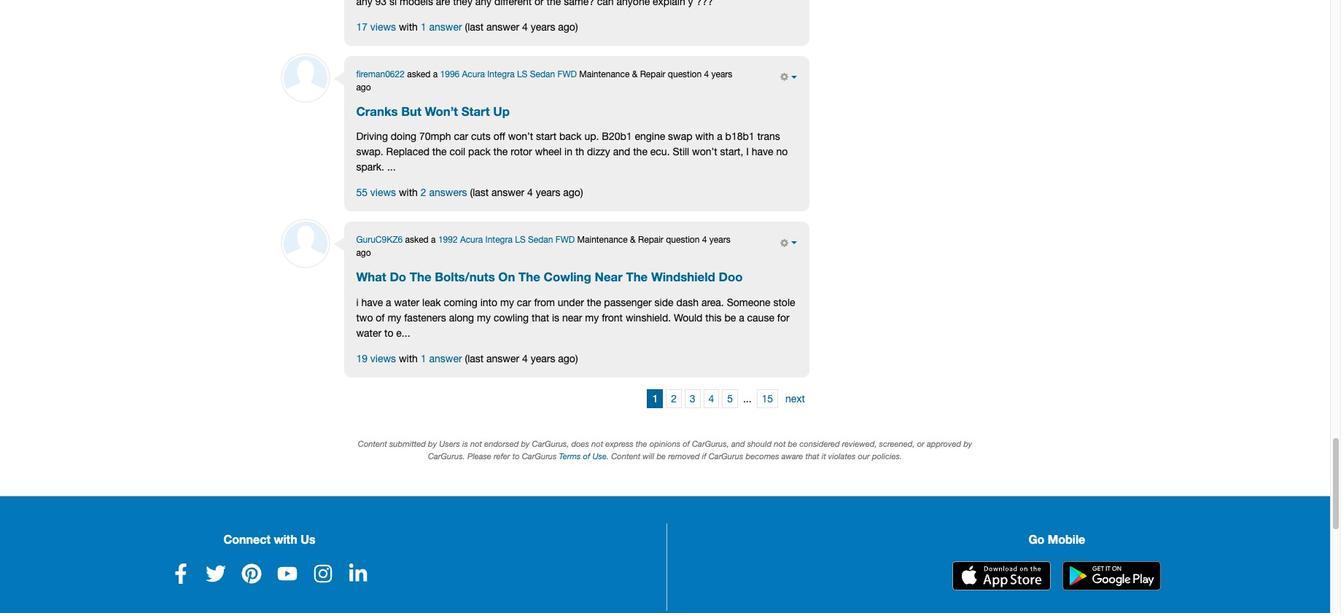Task type: vqa. For each thing, say whether or not it's contained in the screenshot.
pricing
no



Task type: describe. For each thing, give the bounding box(es) containing it.
70mph
[[419, 131, 451, 143]]

the inside content submitted by users is not endorsed by cargurus, does not express the opinions of cargurus, and should not be considered reviewed, screened, or approved by cargurus. please refer to cargurus
[[636, 440, 648, 449]]

acura for start
[[462, 70, 485, 80]]

a for guruc9kz6 asked a 1992 acura integra ls sedan fwd
[[431, 235, 436, 245]]

back
[[560, 131, 582, 143]]

is inside content submitted by users is not endorsed by cargurus, does not express the opinions of cargurus, and should not be considered reviewed, screened, or approved by cargurus. please refer to cargurus
[[462, 440, 468, 449]]

removed
[[668, 452, 700, 461]]

19 views link
[[356, 353, 396, 365]]

answer up 1996
[[429, 21, 462, 33]]

views for cranks
[[371, 187, 396, 199]]

driving
[[356, 131, 388, 143]]

1 answer link for 19 views
[[421, 353, 462, 365]]

be inside content submitted by users is not endorsed by cargurus, does not express the opinions of cargurus, and should not be considered reviewed, screened, or approved by cargurus. please refer to cargurus
[[788, 440, 798, 449]]

acura for bolts/nuts
[[460, 235, 483, 245]]

15
[[762, 393, 773, 405]]

17
[[356, 21, 368, 33]]

to inside i have a water leak coming into my car from under the passenger side dash area. someone stole two of my fasteners along my cowling that is near my front winshield. would this be a cause for water to e...
[[384, 327, 394, 339]]

car inside driving doing 70mph car cuts off won't start back  up. b20b1 engine swap with a b18b1 trans swap.  replaced the coil pack the rotor wheel in th dizzy  and the ecu. still won't start, i have no spark. ...
[[454, 131, 469, 143]]

opinions
[[650, 440, 681, 449]]

answers
[[429, 187, 467, 199]]

ls for up
[[517, 70, 528, 80]]

be inside i have a water leak coming into my car from under the passenger side dash area. someone stole two of my fasteners along my cowling that is near my front winshield. would this be a cause for water to e...
[[725, 312, 736, 324]]

0 vertical spatial won't
[[508, 131, 533, 143]]

the down engine
[[633, 146, 648, 158]]

coil
[[450, 146, 466, 158]]

is inside i have a water leak coming into my car from under the passenger side dash area. someone stole two of my fasteners along my cowling that is near my front winshield. would this be a cause for water to e...
[[552, 312, 560, 324]]

fireman0622 link
[[356, 70, 405, 80]]

use
[[593, 452, 607, 461]]

i
[[747, 146, 749, 158]]

have inside i have a water leak coming into my car from under the passenger side dash area. someone stole two of my fasteners along my cowling that is near my front winshield. would this be a cause for water to e...
[[361, 297, 383, 308]]

answer for 17 views with 1 answer (last answer 4 years ago)
[[487, 21, 520, 33]]

55 views with 2 answers (last answer 4 years ago)
[[356, 187, 583, 199]]

.
[[607, 452, 609, 461]]

(last for start
[[470, 187, 489, 199]]

1 by from the left
[[428, 440, 437, 449]]

considered
[[800, 440, 840, 449]]

policies.
[[873, 452, 903, 461]]

2 answers link
[[421, 187, 467, 199]]

guruc9kz6 asked a 1992 acura integra ls sedan fwd
[[356, 235, 575, 245]]

cranks but won't start up link
[[356, 105, 510, 119]]

users
[[439, 440, 460, 449]]

ls for on
[[515, 235, 526, 245]]

fwd for on
[[556, 235, 575, 245]]

1 vertical spatial that
[[806, 452, 820, 461]]

3 the from the left
[[626, 270, 648, 285]]

cuts
[[471, 131, 491, 143]]

pagination navigation navigation
[[280, 388, 810, 408]]

have inside driving doing 70mph car cuts off won't start back  up. b20b1 engine swap with a b18b1 trans swap.  replaced the coil pack the rotor wheel in th dizzy  and the ecu. still won't start, i have no spark. ...
[[752, 146, 774, 158]]

trans
[[758, 131, 781, 143]]

fwd for up
[[558, 70, 577, 80]]

0 horizontal spatial be
[[657, 452, 666, 461]]

1 for 17 views
[[421, 21, 427, 33]]

fireman0622 asked a 1996 acura integra ls sedan fwd
[[356, 70, 577, 80]]

2 inside pagination navigation navigation
[[671, 393, 677, 405]]

approved
[[927, 440, 962, 449]]

with for 17 views with 1 answer (last answer 4 years ago)
[[399, 21, 418, 33]]

pack
[[468, 146, 491, 158]]

1 the from the left
[[410, 270, 432, 285]]

years for 17 views with 1 answer (last answer 4 years ago)
[[531, 21, 556, 33]]

repair for cranks but won't start up
[[640, 70, 666, 80]]

do
[[390, 270, 406, 285]]

terms
[[559, 452, 581, 461]]

should
[[748, 440, 772, 449]]

still
[[673, 146, 690, 158]]

doing
[[391, 131, 417, 143]]

2 link
[[666, 389, 682, 408]]

repair for what do the bolts/nuts on the cowling near the windshield doo
[[638, 235, 664, 245]]

& for what do the bolts/nuts on the cowling near the windshield doo
[[630, 235, 636, 245]]

leak
[[422, 297, 441, 308]]

facebook image
[[170, 564, 191, 584]]

express
[[606, 440, 634, 449]]

answer for 19 views with 1 answer (last answer 4 years ago)
[[487, 353, 520, 365]]

side
[[655, 297, 674, 308]]

would
[[674, 312, 703, 324]]

near
[[595, 270, 623, 285]]

driving doing 70mph car cuts off won't start back  up. b20b1 engine swap with a b18b1 trans swap.  replaced the coil pack the rotor wheel in th dizzy  and the ecu. still won't start, i have no spark. ...
[[356, 131, 788, 173]]

pinterest image
[[242, 564, 262, 584]]

reviewed,
[[843, 440, 877, 449]]

content submitted by users is not endorsed by cargurus, does not express the opinions of cargurus, and should not be considered reviewed, screened, or approved by cargurus. please refer to cargurus
[[358, 440, 973, 461]]

content inside content submitted by users is not endorsed by cargurus, does not express the opinions of cargurus, and should not be considered reviewed, screened, or approved by cargurus. please refer to cargurus
[[358, 440, 387, 449]]

ago) for up
[[563, 187, 583, 199]]

with inside driving doing 70mph car cuts off won't start back  up. b20b1 engine swap with a b18b1 trans swap.  replaced the coil pack the rotor wheel in th dizzy  and the ecu. still won't start, i have no spark. ...
[[696, 131, 714, 143]]

connect
[[224, 532, 271, 546]]

my up e...
[[388, 312, 402, 324]]

15 link
[[757, 389, 779, 408]]

fasteners
[[404, 312, 446, 324]]

2 cargurus, from the left
[[692, 440, 729, 449]]

newest tab panel
[[280, 0, 810, 408]]

3 not from the left
[[774, 440, 786, 449]]

windshield
[[651, 270, 716, 285]]

aware
[[782, 452, 804, 461]]

submitted
[[390, 440, 426, 449]]

the down 70mph
[[433, 146, 447, 158]]

area.
[[702, 297, 724, 308]]

next link
[[781, 390, 810, 408]]

for
[[778, 312, 790, 324]]

1 horizontal spatial water
[[394, 297, 420, 308]]

i
[[356, 297, 359, 308]]

endorsed
[[485, 440, 519, 449]]

ecu.
[[651, 146, 670, 158]]

cranks but won't start up
[[356, 105, 510, 119]]

0 horizontal spatial 2
[[421, 187, 427, 199]]

integra for up
[[488, 70, 515, 80]]

maintenance for on
[[578, 235, 628, 245]]

e...
[[396, 327, 410, 339]]

winshield.
[[626, 312, 671, 324]]

cargurus.
[[428, 452, 465, 461]]

rotor
[[511, 146, 532, 158]]

start
[[536, 131, 557, 143]]

2 vertical spatial of
[[583, 452, 590, 461]]

and inside content submitted by users is not endorsed by cargurus, does not express the opinions of cargurus, and should not be considered reviewed, screened, or approved by cargurus. please refer to cargurus
[[732, 440, 745, 449]]

violates
[[829, 452, 856, 461]]

get it on google play image
[[1063, 562, 1162, 591]]

of inside content submitted by users is not endorsed by cargurus, does not express the opinions of cargurus, and should not be considered reviewed, screened, or approved by cargurus. please refer to cargurus
[[683, 440, 690, 449]]

linkedin image
[[348, 564, 369, 584]]

19 views with 1 answer (last answer 4 years ago)
[[356, 353, 578, 365]]

4 link
[[704, 389, 720, 408]]

off
[[494, 131, 505, 143]]

2 by from the left
[[521, 440, 530, 449]]

what do the bolts/nuts on the cowling near the windshield doo link
[[356, 270, 743, 285]]

up.
[[585, 131, 599, 143]]

wheel
[[535, 146, 562, 158]]

maintenance & repair             question             4 years ago for up
[[356, 70, 733, 93]]

cargurus inside content submitted by users is not endorsed by cargurus, does not express the opinions of cargurus, and should not be considered reviewed, screened, or approved by cargurus. please refer to cargurus
[[522, 452, 557, 461]]

question for what do the bolts/nuts on the cowling near the windshield doo
[[666, 235, 700, 245]]

mobile
[[1048, 532, 1086, 546]]

3 link
[[685, 389, 701, 408]]

0 vertical spatial ago)
[[558, 21, 578, 33]]

... inside pagination navigation navigation
[[743, 393, 752, 405]]

sedan for up
[[530, 70, 555, 80]]

with for 19 views with 1 answer (last answer 4 years ago)
[[399, 353, 418, 365]]

17 views with 1 answer (last answer 4 years ago)
[[356, 21, 578, 33]]

... inside driving doing 70mph car cuts off won't start back  up. b20b1 engine swap with a b18b1 trans swap.  replaced the coil pack the rotor wheel in th dizzy  and the ecu. still won't start, i have no spark. ...
[[387, 162, 396, 173]]

3
[[690, 393, 696, 405]]

if
[[702, 452, 707, 461]]

1996
[[440, 70, 460, 80]]



Task type: locate. For each thing, give the bounding box(es) containing it.
maintenance & repair             question             4 years ago up what do the bolts/nuts on the cowling near the windshield doo
[[356, 235, 731, 259]]

won't
[[425, 105, 458, 119]]

asked left 1992
[[405, 235, 429, 245]]

answer up 1996 acura integra ls sedan fwd link
[[487, 21, 520, 33]]

1 not from the left
[[471, 440, 482, 449]]

1 inside 1 link
[[653, 393, 658, 405]]

1 horizontal spatial not
[[592, 440, 604, 449]]

1 link
[[647, 389, 663, 408]]

1 cargurus from the left
[[522, 452, 557, 461]]

cranks
[[356, 105, 398, 119]]

of up removed
[[683, 440, 690, 449]]

& up passenger
[[630, 235, 636, 245]]

1 horizontal spatial that
[[806, 452, 820, 461]]

1 vertical spatial and
[[732, 440, 745, 449]]

instagram image
[[313, 564, 333, 584]]

have
[[752, 146, 774, 158], [361, 297, 383, 308]]

2 cargurus from the left
[[709, 452, 744, 461]]

that left it
[[806, 452, 820, 461]]

1996 acura integra ls sedan fwd link
[[440, 70, 577, 80]]

stole
[[774, 297, 796, 308]]

front
[[602, 312, 623, 324]]

1 horizontal spatial the
[[519, 270, 541, 285]]

to inside content submitted by users is not endorsed by cargurus, does not express the opinions of cargurus, and should not be considered reviewed, screened, or approved by cargurus. please refer to cargurus
[[513, 452, 520, 461]]

a down 'someone' in the right of the page
[[739, 312, 745, 324]]

(last up fireman0622 asked a 1996 acura integra ls sedan fwd
[[465, 21, 484, 33]]

no
[[777, 146, 788, 158]]

sedan up start
[[530, 70, 555, 80]]

0 vertical spatial sedan
[[530, 70, 555, 80]]

and up terms of use . content will be removed if cargurus becomes aware that it violates our policies.
[[732, 440, 745, 449]]

maintenance & repair             question             4 years ago up up at top
[[356, 70, 733, 93]]

cowling
[[494, 312, 529, 324]]

start
[[462, 105, 490, 119]]

asked for won't
[[407, 70, 431, 80]]

0 horizontal spatial ...
[[387, 162, 396, 173]]

0 vertical spatial maintenance & repair             question             4 years ago
[[356, 70, 733, 93]]

0 vertical spatial be
[[725, 312, 736, 324]]

years for 19 views with 1 answer (last answer 4 years ago)
[[531, 353, 556, 365]]

2 vertical spatial views
[[371, 353, 396, 365]]

ago down fireman0622
[[356, 83, 371, 93]]

not
[[471, 440, 482, 449], [592, 440, 604, 449], [774, 440, 786, 449]]

coming
[[444, 297, 478, 308]]

1 horizontal spatial cargurus,
[[692, 440, 729, 449]]

1 vertical spatial asked
[[405, 235, 429, 245]]

to right refer
[[513, 452, 520, 461]]

from
[[534, 297, 555, 308]]

1 answer link up 1996
[[421, 21, 462, 33]]

integra up up at top
[[488, 70, 515, 80]]

maintenance for up
[[579, 70, 630, 80]]

won't right still at the right of page
[[692, 146, 718, 158]]

answer for 55 views with 2 answers (last answer 4 years ago)
[[492, 187, 525, 199]]

cargurus, up if
[[692, 440, 729, 449]]

0 vertical spatial that
[[532, 312, 549, 324]]

1 horizontal spatial 2
[[671, 393, 677, 405]]

1 views from the top
[[371, 21, 396, 33]]

please
[[468, 452, 492, 461]]

integra up on
[[486, 235, 513, 245]]

0 vertical spatial have
[[752, 146, 774, 158]]

1 cargurus, from the left
[[532, 440, 569, 449]]

i have a water leak coming into my car from under the passenger side dash area. someone stole two of my fasteners along my cowling that is near my front winshield. would this be a cause for water to e...
[[356, 297, 796, 339]]

1 vertical spatial integra
[[486, 235, 513, 245]]

car up coil
[[454, 131, 469, 143]]

2 maintenance & repair             question             4 years ago from the top
[[356, 235, 731, 259]]

1 vertical spatial views
[[371, 187, 396, 199]]

by right approved
[[964, 440, 973, 449]]

0 vertical spatial ...
[[387, 162, 396, 173]]

years up b18b1 at the top right of page
[[712, 70, 733, 80]]

1 horizontal spatial and
[[732, 440, 745, 449]]

be right the this
[[725, 312, 736, 324]]

0 vertical spatial water
[[394, 297, 420, 308]]

water down two
[[356, 327, 382, 339]]

1 vertical spatial be
[[788, 440, 798, 449]]

1 vertical spatial 1 answer link
[[421, 353, 462, 365]]

answer down rotor
[[492, 187, 525, 199]]

someone
[[727, 297, 771, 308]]

1
[[421, 21, 427, 33], [421, 353, 427, 365], [653, 393, 658, 405]]

cause
[[748, 312, 775, 324]]

1 vertical spatial 1
[[421, 353, 427, 365]]

1 vertical spatial 2
[[671, 393, 677, 405]]

years up pagination navigation navigation on the bottom
[[531, 353, 556, 365]]

2 ago from the top
[[356, 248, 371, 259]]

refer
[[494, 452, 510, 461]]

two
[[356, 312, 373, 324]]

integra for on
[[486, 235, 513, 245]]

the right the do
[[410, 270, 432, 285]]

asked for the
[[405, 235, 429, 245]]

answer down the cowling
[[487, 353, 520, 365]]

but
[[401, 105, 422, 119]]

1 horizontal spatial have
[[752, 146, 774, 158]]

into
[[481, 297, 498, 308]]

years down wheel on the left of page
[[536, 187, 561, 199]]

2 right 1 link
[[671, 393, 677, 405]]

0 horizontal spatial and
[[613, 146, 631, 158]]

views for what
[[371, 353, 396, 365]]

dizzy
[[587, 146, 611, 158]]

go mobile
[[1029, 532, 1086, 546]]

will
[[643, 452, 655, 461]]

2 left answers
[[421, 187, 427, 199]]

fwd up back at the top of the page
[[558, 70, 577, 80]]

1 horizontal spatial cargurus
[[709, 452, 744, 461]]

is left near
[[552, 312, 560, 324]]

views right "17"
[[371, 21, 396, 33]]

a up start,
[[717, 131, 723, 143]]

0 vertical spatial of
[[376, 312, 385, 324]]

... right "spark."
[[387, 162, 396, 173]]

a down the do
[[386, 297, 391, 308]]

(last
[[465, 21, 484, 33], [470, 187, 489, 199], [465, 353, 484, 365]]

years up doo
[[710, 235, 731, 245]]

of left the use
[[583, 452, 590, 461]]

the down off
[[494, 146, 508, 158]]

1 horizontal spatial content
[[611, 452, 641, 461]]

1 vertical spatial content
[[611, 452, 641, 461]]

1 vertical spatial car
[[517, 297, 531, 308]]

1 ago from the top
[[356, 83, 371, 93]]

1 vertical spatial of
[[683, 440, 690, 449]]

2 vertical spatial (last
[[465, 353, 484, 365]]

dash
[[677, 297, 699, 308]]

2 the from the left
[[519, 270, 541, 285]]

0 vertical spatial views
[[371, 21, 396, 33]]

0 horizontal spatial car
[[454, 131, 469, 143]]

1 right 17 views link
[[421, 21, 427, 33]]

0 horizontal spatial cargurus,
[[532, 440, 569, 449]]

answer
[[429, 21, 462, 33], [487, 21, 520, 33], [492, 187, 525, 199], [429, 353, 462, 365], [487, 353, 520, 365]]

be up aware
[[788, 440, 798, 449]]

and inside driving doing 70mph car cuts off won't start back  up. b20b1 engine swap with a b18b1 trans swap.  replaced the coil pack the rotor wheel in th dizzy  and the ecu. still won't start, i have no spark. ...
[[613, 146, 631, 158]]

1 vertical spatial is
[[462, 440, 468, 449]]

terms of use . content will be removed if cargurus becomes aware that it violates our policies.
[[559, 452, 903, 461]]

2 horizontal spatial be
[[788, 440, 798, 449]]

with for 55 views with 2 answers (last answer 4 years ago)
[[399, 187, 418, 199]]

content left submitted
[[358, 440, 387, 449]]

1 horizontal spatial by
[[521, 440, 530, 449]]

cargurus left terms
[[522, 452, 557, 461]]

in
[[565, 146, 573, 158]]

55
[[356, 187, 368, 199]]

be
[[725, 312, 736, 324], [788, 440, 798, 449], [657, 452, 666, 461]]

passenger
[[604, 297, 652, 308]]

near
[[562, 312, 583, 324]]

won't
[[508, 131, 533, 143], [692, 146, 718, 158]]

2 1 answer link from the top
[[421, 353, 462, 365]]

fwd up cowling
[[556, 235, 575, 245]]

ago for what do the bolts/nuts on the cowling near the windshield doo
[[356, 248, 371, 259]]

2 vertical spatial ago)
[[558, 353, 578, 365]]

with left us
[[274, 532, 297, 546]]

maintenance
[[579, 70, 630, 80], [578, 235, 628, 245]]

1 1 answer link from the top
[[421, 21, 462, 33]]

to left e...
[[384, 327, 394, 339]]

1 down the fasteners
[[421, 353, 427, 365]]

views right 19
[[371, 353, 396, 365]]

(last down along
[[465, 353, 484, 365]]

download on the app store image
[[953, 562, 1052, 591]]

question for cranks but won't start up
[[668, 70, 702, 80]]

b20b1
[[602, 131, 632, 143]]

1 horizontal spatial of
[[583, 452, 590, 461]]

views
[[371, 21, 396, 33], [371, 187, 396, 199], [371, 353, 396, 365]]

not up aware
[[774, 440, 786, 449]]

our
[[858, 452, 870, 461]]

and
[[613, 146, 631, 158], [732, 440, 745, 449]]

my up the cowling
[[500, 297, 514, 308]]

connect with us
[[224, 532, 316, 546]]

0 vertical spatial asked
[[407, 70, 431, 80]]

not up the please
[[471, 440, 482, 449]]

1 vertical spatial have
[[361, 297, 383, 308]]

a left 1992
[[431, 235, 436, 245]]

1 vertical spatial to
[[513, 452, 520, 461]]

maintenance & repair             question             4 years ago
[[356, 70, 733, 93], [356, 235, 731, 259]]

the right on
[[519, 270, 541, 285]]

1 vertical spatial won't
[[692, 146, 718, 158]]

0 vertical spatial repair
[[640, 70, 666, 80]]

2 horizontal spatial by
[[964, 440, 973, 449]]

it
[[822, 452, 826, 461]]

a for i have a water leak coming into my car from under the passenger side dash area. someone stole two of my fasteners along my cowling that is near my front winshield. would this be a cause for water to e...
[[386, 297, 391, 308]]

0 horizontal spatial of
[[376, 312, 385, 324]]

0 vertical spatial question
[[668, 70, 702, 80]]

0 vertical spatial car
[[454, 131, 469, 143]]

water up the fasteners
[[394, 297, 420, 308]]

the inside i have a water leak coming into my car from under the passenger side dash area. someone stole two of my fasteners along my cowling that is near my front winshield. would this be a cause for water to e...
[[587, 297, 602, 308]]

3 by from the left
[[964, 440, 973, 449]]

car up the cowling
[[517, 297, 531, 308]]

is right users on the bottom
[[462, 440, 468, 449]]

maintenance & repair             question             4 years ago for on
[[356, 235, 731, 259]]

a inside driving doing 70mph car cuts off won't start back  up. b20b1 engine swap with a b18b1 trans swap.  replaced the coil pack the rotor wheel in th dizzy  and the ecu. still won't start, i have no spark. ...
[[717, 131, 723, 143]]

maintenance up near
[[578, 235, 628, 245]]

0 horizontal spatial by
[[428, 440, 437, 449]]

0 vertical spatial acura
[[462, 70, 485, 80]]

us
[[301, 532, 316, 546]]

on
[[499, 270, 515, 285]]

& for cranks but won't start up
[[632, 70, 638, 80]]

55 views link
[[356, 187, 396, 199]]

0 vertical spatial to
[[384, 327, 394, 339]]

by right endorsed
[[521, 440, 530, 449]]

1 vertical spatial &
[[630, 235, 636, 245]]

1 vertical spatial sedan
[[528, 235, 553, 245]]

0 vertical spatial 2
[[421, 187, 427, 199]]

of right two
[[376, 312, 385, 324]]

1 answer link for 17 views
[[421, 21, 462, 33]]

0 vertical spatial content
[[358, 440, 387, 449]]

my down into
[[477, 312, 491, 324]]

with down e...
[[399, 353, 418, 365]]

ago for cranks but won't start up
[[356, 83, 371, 93]]

(last for bolts/nuts
[[465, 353, 484, 365]]

that inside i have a water leak coming into my car from under the passenger side dash area. someone stole two of my fasteners along my cowling that is near my front winshield. would this be a cause for water to e...
[[532, 312, 549, 324]]

asked
[[407, 70, 431, 80], [405, 235, 429, 245]]

car inside i have a water leak coming into my car from under the passenger side dash area. someone stole two of my fasteners along my cowling that is near my front winshield. would this be a cause for water to e...
[[517, 297, 531, 308]]

0 horizontal spatial to
[[384, 327, 394, 339]]

that down 'from'
[[532, 312, 549, 324]]

my
[[500, 297, 514, 308], [388, 312, 402, 324], [477, 312, 491, 324], [585, 312, 599, 324]]

0 horizontal spatial cargurus
[[522, 452, 557, 461]]

the right under
[[587, 297, 602, 308]]

won't up rotor
[[508, 131, 533, 143]]

4 inside pagination navigation navigation
[[709, 393, 715, 405]]

19
[[356, 353, 368, 365]]

guruc9kz6 link
[[356, 235, 403, 245]]

sedan up what do the bolts/nuts on the cowling near the windshield doo
[[528, 235, 553, 245]]

1 left the 2 link
[[653, 393, 658, 405]]

1 vertical spatial repair
[[638, 235, 664, 245]]

0 vertical spatial ago
[[356, 83, 371, 93]]

the up will
[[636, 440, 648, 449]]

the
[[433, 146, 447, 158], [494, 146, 508, 158], [633, 146, 648, 158], [587, 297, 602, 308], [636, 440, 648, 449]]

or
[[918, 440, 925, 449]]

0 horizontal spatial is
[[462, 440, 468, 449]]

0 vertical spatial 1 answer link
[[421, 21, 462, 33]]

2 horizontal spatial not
[[774, 440, 786, 449]]

4
[[522, 21, 528, 33], [704, 70, 709, 80], [528, 187, 533, 199], [702, 235, 707, 245], [522, 353, 528, 365], [709, 393, 715, 405]]

1 horizontal spatial is
[[552, 312, 560, 324]]

question up swap
[[668, 70, 702, 80]]

& up engine
[[632, 70, 638, 80]]

twitter image
[[206, 564, 226, 584]]

my right near
[[585, 312, 599, 324]]

acura right 1996
[[462, 70, 485, 80]]

with right swap
[[696, 131, 714, 143]]

answer down along
[[429, 353, 462, 365]]

0 vertical spatial 1
[[421, 21, 427, 33]]

becomes
[[746, 452, 780, 461]]

1 vertical spatial ago
[[356, 248, 371, 259]]

up
[[493, 105, 510, 119]]

views right 55
[[371, 187, 396, 199]]

0 vertical spatial and
[[613, 146, 631, 158]]

cargurus
[[522, 452, 557, 461], [709, 452, 744, 461]]

a left 1996
[[433, 70, 438, 80]]

1992
[[438, 235, 458, 245]]

2 not from the left
[[592, 440, 604, 449]]

the up passenger
[[626, 270, 648, 285]]

of inside i have a water leak coming into my car from under the passenger side dash area. someone stole two of my fasteners along my cowling that is near my front winshield. would this be a cause for water to e...
[[376, 312, 385, 324]]

2 vertical spatial 1
[[653, 393, 658, 405]]

1 horizontal spatial to
[[513, 452, 520, 461]]

ago) for on
[[558, 353, 578, 365]]

asked left 1996
[[407, 70, 431, 80]]

0 vertical spatial ls
[[517, 70, 528, 80]]

1 vertical spatial ls
[[515, 235, 526, 245]]

and down b20b1
[[613, 146, 631, 158]]

years for 55 views with 2 answers (last answer 4 years ago)
[[536, 187, 561, 199]]

along
[[449, 312, 474, 324]]

fwd
[[558, 70, 577, 80], [556, 235, 575, 245]]

1 horizontal spatial be
[[725, 312, 736, 324]]

1 answer link down the fasteners
[[421, 353, 462, 365]]

start,
[[720, 146, 744, 158]]

2 views from the top
[[371, 187, 396, 199]]

1 vertical spatial water
[[356, 327, 382, 339]]

years up 1996 acura integra ls sedan fwd link
[[531, 21, 556, 33]]

0 vertical spatial integra
[[488, 70, 515, 80]]

1 horizontal spatial ...
[[743, 393, 752, 405]]

2 horizontal spatial the
[[626, 270, 648, 285]]

(last right answers
[[470, 187, 489, 199]]

0 vertical spatial (last
[[465, 21, 484, 33]]

a for fireman0622 asked a 1996 acura integra ls sedan fwd
[[433, 70, 438, 80]]

0 horizontal spatial have
[[361, 297, 383, 308]]

1 vertical spatial maintenance & repair             question             4 years ago
[[356, 235, 731, 259]]

content down express
[[611, 452, 641, 461]]

ago
[[356, 83, 371, 93], [356, 248, 371, 259]]

spark.
[[356, 162, 385, 173]]

1 vertical spatial ago)
[[563, 187, 583, 199]]

with right 17 views link
[[399, 21, 418, 33]]

2 vertical spatial be
[[657, 452, 666, 461]]

&
[[632, 70, 638, 80], [630, 235, 636, 245]]

maintenance up b20b1
[[579, 70, 630, 80]]

does
[[572, 440, 589, 449]]

1992 acura integra ls sedan fwd link
[[438, 235, 575, 245]]

0 vertical spatial &
[[632, 70, 638, 80]]

ago down 'guruc9kz6' link
[[356, 248, 371, 259]]

17 views link
[[356, 21, 396, 33]]

youtube image
[[277, 564, 298, 584]]

1 horizontal spatial car
[[517, 297, 531, 308]]

0 horizontal spatial the
[[410, 270, 432, 285]]

th
[[576, 146, 584, 158]]

5
[[728, 393, 733, 405]]

0 horizontal spatial water
[[356, 327, 382, 339]]

3 views from the top
[[371, 353, 396, 365]]

2 horizontal spatial of
[[683, 440, 690, 449]]

1 horizontal spatial won't
[[692, 146, 718, 158]]

1 vertical spatial (last
[[470, 187, 489, 199]]

0 horizontal spatial that
[[532, 312, 549, 324]]

0 horizontal spatial content
[[358, 440, 387, 449]]

2
[[421, 187, 427, 199], [671, 393, 677, 405]]

not up the use
[[592, 440, 604, 449]]

repair up engine
[[640, 70, 666, 80]]

1 maintenance & repair             question             4 years ago from the top
[[356, 70, 733, 93]]

question up windshield
[[666, 235, 700, 245]]

cowling
[[544, 270, 592, 285]]

repair up windshield
[[638, 235, 664, 245]]

replaced
[[386, 146, 430, 158]]

1 vertical spatial acura
[[460, 235, 483, 245]]

0 vertical spatial fwd
[[558, 70, 577, 80]]

engine
[[635, 131, 666, 143]]

1 for 19 views
[[421, 353, 427, 365]]

cargurus, up terms
[[532, 440, 569, 449]]

what
[[356, 270, 386, 285]]

... right 5 link
[[743, 393, 752, 405]]

acura right 1992
[[460, 235, 483, 245]]

1 answer link
[[421, 21, 462, 33], [421, 353, 462, 365]]

0 horizontal spatial not
[[471, 440, 482, 449]]

0 horizontal spatial won't
[[508, 131, 533, 143]]

with right 55 views link
[[399, 187, 418, 199]]

cargurus right if
[[709, 452, 744, 461]]

screened,
[[880, 440, 915, 449]]

0 vertical spatial is
[[552, 312, 560, 324]]

by left users on the bottom
[[428, 440, 437, 449]]

under
[[558, 297, 584, 308]]

0 vertical spatial maintenance
[[579, 70, 630, 80]]

sedan for on
[[528, 235, 553, 245]]

what do the bolts/nuts on the cowling near the windshield doo
[[356, 270, 743, 285]]



